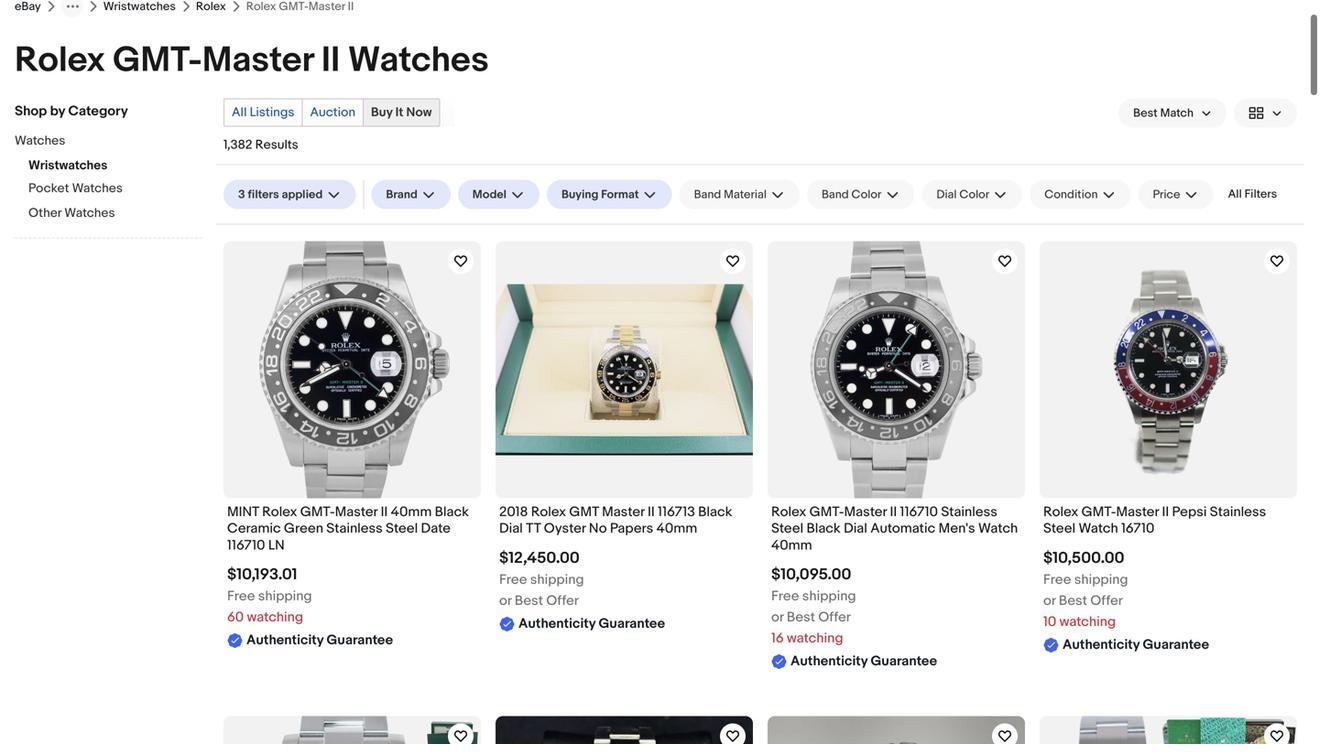 Task type: locate. For each thing, give the bounding box(es) containing it.
2 band from the left
[[822, 188, 849, 202]]

1 horizontal spatial 40mm
[[657, 521, 698, 538]]

watching right 16
[[787, 631, 844, 647]]

watching
[[247, 610, 303, 626], [1060, 614, 1116, 631], [787, 631, 844, 647]]

rolex gmt-master ii watches
[[15, 39, 489, 82]]

0 horizontal spatial color
[[852, 188, 882, 202]]

stainless right the pepsi on the right
[[1210, 504, 1266, 521]]

2 horizontal spatial offer
[[1091, 593, 1123, 610]]

authenticity guarantee down $12,450.00 free shipping or best offer
[[519, 616, 665, 633]]

free
[[499, 572, 527, 589], [1044, 572, 1071, 589], [227, 589, 255, 605], [771, 589, 799, 605]]

mint
[[227, 504, 259, 521]]

stainless inside rolex gmt-master ii 116710 stainless steel black dial automatic men's watch 40mm
[[941, 504, 998, 521]]

40mm inside the 2018 rolex gmt master ii 116713 black dial tt oyster no papers 40mm
[[657, 521, 698, 538]]

shop
[[15, 103, 47, 120]]

black right 116713
[[698, 504, 732, 521]]

shipping inside $10,095.00 free shipping or best offer 16 watching
[[802, 589, 856, 605]]

mint rolex gmt-master 2 ii pepsi blue red steel  16710 40mm watch box image
[[1040, 717, 1297, 745]]

1 horizontal spatial color
[[960, 188, 990, 202]]

2 horizontal spatial black
[[807, 521, 841, 538]]

free down $10,095.00
[[771, 589, 799, 605]]

papers
[[610, 521, 654, 538]]

116710 inside mint rolex gmt-master ii 40mm black ceramic green stainless steel date 116710 ln
[[227, 538, 265, 554]]

steel inside rolex gmt-master ii 116710 stainless steel black dial automatic men's watch 40mm
[[771, 521, 804, 538]]

watching right 10
[[1060, 614, 1116, 631]]

or inside $12,450.00 free shipping or best offer
[[499, 593, 512, 610]]

0 horizontal spatial or
[[499, 593, 512, 610]]

master
[[202, 39, 313, 82], [335, 504, 378, 521], [602, 504, 645, 521], [844, 504, 887, 521], [1117, 504, 1159, 521]]

or down $12,450.00
[[499, 593, 512, 610]]

all filters
[[1228, 187, 1278, 202]]

offer
[[546, 593, 579, 610], [1091, 593, 1123, 610], [819, 610, 851, 626]]

2 horizontal spatial or
[[1044, 593, 1056, 610]]

2 horizontal spatial dial
[[937, 188, 957, 202]]

shipping inside $12,450.00 free shipping or best offer
[[530, 572, 584, 589]]

steel for $10,095.00
[[771, 521, 804, 538]]

1 watch from the left
[[979, 521, 1018, 538]]

2018 rolex gmt master ii 116713 black dial tt oyster no papers 40mm
[[499, 504, 732, 538]]

steel up $10,500.00
[[1044, 521, 1076, 538]]

offer down $10,500.00
[[1091, 593, 1123, 610]]

guarantee
[[599, 616, 665, 633], [327, 633, 393, 649], [1143, 637, 1210, 654], [871, 654, 937, 670]]

black up $10,095.00
[[807, 521, 841, 538]]

rolex gmt-master ii 116710 stainless steel black dial automatic men's watch 40mm link
[[771, 504, 1022, 559]]

40mm for $10,095.00
[[771, 538, 812, 554]]

buying
[[562, 188, 599, 202]]

brand
[[386, 188, 418, 202]]

gmt- up category
[[113, 39, 202, 82]]

buying format
[[562, 188, 639, 202]]

material
[[724, 188, 767, 202]]

best inside $12,450.00 free shipping or best offer
[[515, 593, 543, 610]]

or for $12,450.00
[[499, 593, 512, 610]]

gmt- inside rolex gmt-master ii 116710 stainless steel black dial automatic men's watch 40mm
[[810, 504, 844, 521]]

format
[[601, 188, 639, 202]]

$10,500.00
[[1044, 549, 1125, 568]]

all
[[232, 105, 247, 120], [1228, 187, 1242, 202]]

best down $12,450.00
[[515, 593, 543, 610]]

view: gallery view image
[[1249, 104, 1283, 123]]

steel left date on the left of page
[[386, 521, 418, 538]]

ii inside mint rolex gmt-master ii 40mm black ceramic green stainless steel date 116710 ln
[[381, 504, 388, 521]]

rolex up $10,500.00
[[1044, 504, 1079, 521]]

40mm up date on the left of page
[[391, 504, 432, 521]]

black inside the 2018 rolex gmt master ii 116713 black dial tt oyster no papers 40mm
[[698, 504, 732, 521]]

shipping for $12,450.00
[[530, 572, 584, 589]]

$10,193.01 free shipping 60 watching
[[227, 566, 312, 626]]

watch right men's
[[979, 521, 1018, 538]]

stainless for $10,500.00
[[1210, 504, 1266, 521]]

or for $10,095.00
[[771, 610, 784, 626]]

2 horizontal spatial stainless
[[1210, 504, 1266, 521]]

116710 up automatic at the right of the page
[[900, 504, 938, 521]]

gmt-
[[113, 39, 202, 82], [300, 504, 335, 521], [810, 504, 844, 521], [1082, 504, 1117, 521]]

watch
[[979, 521, 1018, 538], [1079, 521, 1118, 538]]

1 color from the left
[[852, 188, 882, 202]]

free up 60
[[227, 589, 255, 605]]

watch up $10,500.00
[[1079, 521, 1118, 538]]

black up date on the left of page
[[435, 504, 469, 521]]

gmt- inside rolex gmt-master ii pepsi stainless steel watch 16710
[[1082, 504, 1117, 521]]

0 horizontal spatial all
[[232, 105, 247, 120]]

band material button
[[679, 180, 800, 209]]

offer inside $10,500.00 free shipping or best offer 10 watching
[[1091, 593, 1123, 610]]

1 horizontal spatial all
[[1228, 187, 1242, 202]]

2 horizontal spatial 40mm
[[771, 538, 812, 554]]

black inside rolex gmt-master ii 116710 stainless steel black dial automatic men's watch 40mm
[[807, 521, 841, 538]]

shipping inside $10,500.00 free shipping or best offer 10 watching
[[1075, 572, 1129, 589]]

steel
[[386, 521, 418, 538], [771, 521, 804, 538], [1044, 521, 1076, 538]]

1 band from the left
[[694, 188, 721, 202]]

watches
[[348, 39, 489, 82], [15, 133, 65, 149], [72, 181, 123, 197], [64, 206, 115, 221]]

0 horizontal spatial stainless
[[326, 521, 383, 538]]

offer down $10,095.00
[[819, 610, 851, 626]]

shipping
[[530, 572, 584, 589], [1075, 572, 1129, 589], [258, 589, 312, 605], [802, 589, 856, 605]]

dial color
[[937, 188, 990, 202]]

master inside rolex gmt-master ii 116710 stainless steel black dial automatic men's watch 40mm
[[844, 504, 887, 521]]

1 steel from the left
[[386, 521, 418, 538]]

2 horizontal spatial watching
[[1060, 614, 1116, 631]]

best for $10,500.00
[[1059, 593, 1088, 610]]

ii
[[321, 39, 340, 82], [381, 504, 388, 521], [648, 504, 655, 521], [890, 504, 897, 521], [1162, 504, 1169, 521]]

ii inside the 2018 rolex gmt master ii 116713 black dial tt oyster no papers 40mm
[[648, 504, 655, 521]]

0 vertical spatial all
[[232, 105, 247, 120]]

band for band material
[[694, 188, 721, 202]]

offer inside $10,095.00 free shipping or best offer 16 watching
[[819, 610, 851, 626]]

1 horizontal spatial dial
[[844, 521, 868, 538]]

2 steel from the left
[[771, 521, 804, 538]]

or
[[499, 593, 512, 610], [1044, 593, 1056, 610], [771, 610, 784, 626]]

all up 1,382
[[232, 105, 247, 120]]

shipping for $10,193.01
[[258, 589, 312, 605]]

shipping down $10,095.00
[[802, 589, 856, 605]]

ii inside rolex gmt-master ii 116710 stainless steel black dial automatic men's watch 40mm
[[890, 504, 897, 521]]

all inside button
[[1228, 187, 1242, 202]]

stainless right green in the left bottom of the page
[[326, 521, 383, 538]]

40mm inside mint rolex gmt-master ii 40mm black ceramic green stainless steel date 116710 ln
[[391, 504, 432, 521]]

1 horizontal spatial stainless
[[941, 504, 998, 521]]

116710 inside rolex gmt-master ii 116710 stainless steel black dial automatic men's watch 40mm
[[900, 504, 938, 521]]

rolex up the tt
[[531, 504, 566, 521]]

free down $10,500.00
[[1044, 572, 1071, 589]]

rolex
[[15, 39, 105, 82], [262, 504, 297, 521], [531, 504, 566, 521], [771, 504, 807, 521], [1044, 504, 1079, 521]]

1 horizontal spatial black
[[698, 504, 732, 521]]

gmt- up $10,500.00
[[1082, 504, 1117, 521]]

stainless up men's
[[941, 504, 998, 521]]

stainless inside rolex gmt-master ii pepsi stainless steel watch 16710
[[1210, 504, 1266, 521]]

or up 16
[[771, 610, 784, 626]]

black for $12,450.00
[[698, 504, 732, 521]]

watching for $10,095.00
[[787, 631, 844, 647]]

2 color from the left
[[960, 188, 990, 202]]

1,382 results
[[224, 137, 298, 153]]

best inside $10,095.00 free shipping or best offer 16 watching
[[787, 610, 815, 626]]

116710 down ceramic
[[227, 538, 265, 554]]

2 watch from the left
[[1079, 521, 1118, 538]]

dial inside rolex gmt-master ii 116710 stainless steel black dial automatic men's watch 40mm
[[844, 521, 868, 538]]

automatic
[[871, 521, 936, 538]]

pocket
[[28, 181, 69, 197]]

best left match
[[1134, 106, 1158, 120]]

offer inside $12,450.00 free shipping or best offer
[[546, 593, 579, 610]]

2 horizontal spatial steel
[[1044, 521, 1076, 538]]

116710
[[900, 504, 938, 521], [227, 538, 265, 554]]

free inside $10,500.00 free shipping or best offer 10 watching
[[1044, 572, 1071, 589]]

offer down $12,450.00
[[546, 593, 579, 610]]

filters
[[1245, 187, 1278, 202]]

stainless
[[941, 504, 998, 521], [1210, 504, 1266, 521], [326, 521, 383, 538]]

all left the filters
[[1228, 187, 1242, 202]]

color inside dropdown button
[[960, 188, 990, 202]]

mint 2017 rolex gmt master ii 116710 steel ceramic black dial 40mm watch box image
[[224, 717, 481, 745]]

free for $10,095.00
[[771, 589, 799, 605]]

best inside $10,500.00 free shipping or best offer 10 watching
[[1059, 593, 1088, 610]]

1 horizontal spatial offer
[[819, 610, 851, 626]]

shipping down $10,500.00
[[1075, 572, 1129, 589]]

shipping inside '$10,193.01 free shipping 60 watching'
[[258, 589, 312, 605]]

offer for $10,095.00
[[819, 610, 851, 626]]

filters
[[248, 188, 279, 202]]

gmt- up green in the left bottom of the page
[[300, 504, 335, 521]]

best down $10,500.00
[[1059, 593, 1088, 610]]

free down $12,450.00
[[499, 572, 527, 589]]

steel up $10,095.00
[[771, 521, 804, 538]]

steel inside rolex gmt-master ii pepsi stainless steel watch 16710
[[1044, 521, 1076, 538]]

dial
[[937, 188, 957, 202], [499, 521, 523, 538], [844, 521, 868, 538]]

dial right band color dropdown button
[[937, 188, 957, 202]]

band left material
[[694, 188, 721, 202]]

shipping down $12,450.00
[[530, 572, 584, 589]]

black
[[435, 504, 469, 521], [698, 504, 732, 521], [807, 521, 841, 538]]

2018 rolex gmt master ii 116713 black dial tt oyster no papers 40mm link
[[499, 504, 750, 542]]

rolex up green in the left bottom of the page
[[262, 504, 297, 521]]

dial down 2018
[[499, 521, 523, 538]]

1 horizontal spatial watch
[[1079, 521, 1118, 538]]

watching inside $10,095.00 free shipping or best offer 16 watching
[[787, 631, 844, 647]]

pocket watches link
[[28, 181, 202, 198]]

1 horizontal spatial or
[[771, 610, 784, 626]]

0 horizontal spatial watch
[[979, 521, 1018, 538]]

best
[[1134, 106, 1158, 120], [515, 593, 543, 610], [1059, 593, 1088, 610], [787, 610, 815, 626]]

rolex gmt-master ii pepsi stainless steel watch 16710 image
[[1079, 241, 1259, 499]]

auction
[[310, 105, 355, 120]]

band
[[694, 188, 721, 202], [822, 188, 849, 202]]

40mm inside rolex gmt-master ii 116710 stainless steel black dial automatic men's watch 40mm
[[771, 538, 812, 554]]

band for band color
[[822, 188, 849, 202]]

rolex inside the 2018 rolex gmt master ii 116713 black dial tt oyster no papers 40mm
[[531, 504, 566, 521]]

3 steel from the left
[[1044, 521, 1076, 538]]

rolex gmt-master ii pepsi stainless steel watch 16710 link
[[1044, 504, 1294, 542]]

40mm up $10,095.00
[[771, 538, 812, 554]]

or for $10,500.00
[[1044, 593, 1056, 610]]

by
[[50, 103, 65, 120]]

1 vertical spatial 116710
[[227, 538, 265, 554]]

tt
[[526, 521, 541, 538]]

0 horizontal spatial watching
[[247, 610, 303, 626]]

0 horizontal spatial 40mm
[[391, 504, 432, 521]]

1 horizontal spatial watching
[[787, 631, 844, 647]]

applied
[[282, 188, 323, 202]]

band right material
[[822, 188, 849, 202]]

1 horizontal spatial steel
[[771, 521, 804, 538]]

dial left automatic at the right of the page
[[844, 521, 868, 538]]

authenticity
[[519, 616, 596, 633], [246, 633, 324, 649], [1063, 637, 1140, 654], [791, 654, 868, 670]]

or inside $10,095.00 free shipping or best offer 16 watching
[[771, 610, 784, 626]]

authenticity down $12,450.00 free shipping or best offer
[[519, 616, 596, 633]]

0 horizontal spatial 116710
[[227, 538, 265, 554]]

black inside mint rolex gmt-master ii 40mm black ceramic green stainless steel date 116710 ln
[[435, 504, 469, 521]]

0 horizontal spatial offer
[[546, 593, 579, 610]]

best inside 'dropdown button'
[[1134, 106, 1158, 120]]

0 horizontal spatial band
[[694, 188, 721, 202]]

free inside $10,095.00 free shipping or best offer 16 watching
[[771, 589, 799, 605]]

authenticity guarantee down '$10,193.01 free shipping 60 watching'
[[246, 633, 393, 649]]

0 horizontal spatial steel
[[386, 521, 418, 538]]

ln
[[268, 538, 285, 554]]

0 horizontal spatial black
[[435, 504, 469, 521]]

0 vertical spatial 116710
[[900, 504, 938, 521]]

authenticity down $10,095.00 free shipping or best offer 16 watching
[[791, 654, 868, 670]]

or up 10
[[1044, 593, 1056, 610]]

rolex up $10,095.00
[[771, 504, 807, 521]]

40mm down 116713
[[657, 521, 698, 538]]

gmt- up $10,095.00
[[810, 504, 844, 521]]

watching right 60
[[247, 610, 303, 626]]

1 horizontal spatial band
[[822, 188, 849, 202]]

1 vertical spatial all
[[1228, 187, 1242, 202]]

authenticity guarantee down $10,500.00 free shipping or best offer 10 watching
[[1063, 637, 1210, 654]]

color inside dropdown button
[[852, 188, 882, 202]]

free for $10,500.00
[[1044, 572, 1071, 589]]

shipping down $10,193.01
[[258, 589, 312, 605]]

black for $10,193.01
[[435, 504, 469, 521]]

or inside $10,500.00 free shipping or best offer 10 watching
[[1044, 593, 1056, 610]]

watching inside $10,500.00 free shipping or best offer 10 watching
[[1060, 614, 1116, 631]]

condition button
[[1030, 180, 1131, 209]]

1 horizontal spatial 116710
[[900, 504, 938, 521]]

authenticity guarantee down $10,095.00 free shipping or best offer 16 watching
[[791, 654, 937, 670]]

free inside $12,450.00 free shipping or best offer
[[499, 572, 527, 589]]

price
[[1153, 188, 1181, 202]]

best down $10,095.00
[[787, 610, 815, 626]]

free inside '$10,193.01 free shipping 60 watching'
[[227, 589, 255, 605]]

0 horizontal spatial dial
[[499, 521, 523, 538]]

offer for $12,450.00
[[546, 593, 579, 610]]



Task type: describe. For each thing, give the bounding box(es) containing it.
rolex inside rolex gmt-master ii 116710 stainless steel black dial automatic men's watch 40mm
[[771, 504, 807, 521]]

rolex inside mint rolex gmt-master ii 40mm black ceramic green stainless steel date 116710 ln
[[262, 504, 297, 521]]

watches up the "now"
[[348, 39, 489, 82]]

other watches link
[[28, 206, 202, 223]]

$10,095.00
[[771, 566, 852, 585]]

stainless for $10,095.00
[[941, 504, 998, 521]]

best match button
[[1119, 98, 1227, 128]]

rolex gmt-master ii 116710 stainless steel black dial automatic men's watch 40mm
[[771, 504, 1018, 554]]

oyster
[[544, 521, 586, 538]]

listings
[[250, 105, 295, 120]]

now
[[406, 105, 432, 120]]

rolex gmt-master ii 126710blnr batman black dial s/s 40mm box image
[[496, 717, 753, 745]]

authenticity down $10,500.00 free shipping or best offer 10 watching
[[1063, 637, 1140, 654]]

price button
[[1138, 180, 1214, 209]]

watching for $10,500.00
[[1060, 614, 1116, 631]]

auction link
[[303, 99, 363, 126]]

match
[[1161, 106, 1194, 120]]

it
[[395, 105, 404, 120]]

pepsi
[[1172, 504, 1207, 521]]

mint rolex gmt-master ii 40mm black ceramic green stainless steel date 116710 ln image
[[224, 241, 481, 499]]

best for $10,095.00
[[787, 610, 815, 626]]

rolex gmt-master ii pepsi stainless steel watch 16710
[[1044, 504, 1266, 538]]

ceramic
[[227, 521, 281, 538]]

color for band color
[[852, 188, 882, 202]]

offer for $10,500.00
[[1091, 593, 1123, 610]]

dial color button
[[922, 180, 1023, 209]]

116713
[[658, 504, 695, 521]]

master inside rolex gmt-master ii pepsi stainless steel watch 16710
[[1117, 504, 1159, 521]]

all filters button
[[1221, 180, 1285, 209]]

best for $12,450.00
[[515, 593, 543, 610]]

16
[[771, 631, 784, 647]]

buy
[[371, 105, 393, 120]]

mint rolex gmt-master ii 40mm black ceramic green stainless steel date 116710 ln
[[227, 504, 469, 554]]

category
[[68, 103, 128, 120]]

ii inside rolex gmt-master ii pepsi stainless steel watch 16710
[[1162, 504, 1169, 521]]

date
[[421, 521, 451, 538]]

shipping for $10,095.00
[[802, 589, 856, 605]]

40mm for $12,450.00
[[657, 521, 698, 538]]

condition
[[1045, 188, 1098, 202]]

shop by category
[[15, 103, 128, 120]]

steel inside mint rolex gmt-master ii 40mm black ceramic green stainless steel date 116710 ln
[[386, 521, 418, 538]]

watches down 'pocket watches' link
[[64, 206, 115, 221]]

3 filters applied
[[238, 188, 323, 202]]

model
[[473, 188, 507, 202]]

3 filters applied button
[[224, 180, 356, 209]]

buy it now
[[371, 105, 432, 120]]

gmt- for rolex gmt-master ii watches
[[113, 39, 202, 82]]

rolex inside rolex gmt-master ii pepsi stainless steel watch 16710
[[1044, 504, 1079, 521]]

all for all listings
[[232, 105, 247, 120]]

no
[[589, 521, 607, 538]]

$10,095.00 free shipping or best offer 16 watching
[[771, 566, 856, 647]]

other
[[28, 206, 61, 221]]

watches up other watches link at left
[[72, 181, 123, 197]]

rolex gmt master ii 40mm steel black automatic no holes watch 16710 f serie 2004 image
[[768, 717, 1025, 745]]

3
[[238, 188, 245, 202]]

dial inside the 2018 rolex gmt master ii 116713 black dial tt oyster no papers 40mm
[[499, 521, 523, 538]]

master inside mint rolex gmt-master ii 40mm black ceramic green stainless steel date 116710 ln
[[335, 504, 378, 521]]

buy it now link
[[364, 99, 439, 126]]

$10,500.00 free shipping or best offer 10 watching
[[1044, 549, 1129, 631]]

gmt
[[569, 504, 599, 521]]

green
[[284, 521, 323, 538]]

gmt- for rolex gmt-master ii 116710 stainless steel black dial automatic men's watch 40mm
[[810, 504, 844, 521]]

authenticity down '$10,193.01 free shipping 60 watching'
[[246, 633, 324, 649]]

$12,450.00
[[499, 549, 580, 568]]

all listings link
[[224, 99, 302, 126]]

color for dial color
[[960, 188, 990, 202]]

watches wristwatches pocket watches other watches
[[15, 133, 123, 221]]

10
[[1044, 614, 1057, 631]]

watch inside rolex gmt-master ii 116710 stainless steel black dial automatic men's watch 40mm
[[979, 521, 1018, 538]]

buying format button
[[547, 180, 672, 209]]

watches down "shop"
[[15, 133, 65, 149]]

steel for $10,500.00
[[1044, 521, 1076, 538]]

master inside the 2018 rolex gmt master ii 116713 black dial tt oyster no papers 40mm
[[602, 504, 645, 521]]

best match
[[1134, 106, 1194, 120]]

all listings
[[232, 105, 295, 120]]

gmt- for rolex gmt-master ii pepsi stainless steel watch 16710
[[1082, 504, 1117, 521]]

watching inside '$10,193.01 free shipping 60 watching'
[[247, 610, 303, 626]]

$12,450.00 free shipping or best offer
[[499, 549, 584, 610]]

results
[[255, 137, 298, 153]]

gmt- inside mint rolex gmt-master ii 40mm black ceramic green stainless steel date 116710 ln
[[300, 504, 335, 521]]

16710
[[1122, 521, 1155, 538]]

band material
[[694, 188, 767, 202]]

watch inside rolex gmt-master ii pepsi stainless steel watch 16710
[[1079, 521, 1118, 538]]

dial inside dropdown button
[[937, 188, 957, 202]]

rolex up by
[[15, 39, 105, 82]]

model button
[[458, 180, 540, 209]]

rolex gmt-master ii 116710 stainless steel black dial automatic men's watch 40mm image
[[788, 241, 1005, 499]]

brand button
[[371, 180, 451, 209]]

men's
[[939, 521, 975, 538]]

free for $10,193.01
[[227, 589, 255, 605]]

1,382
[[224, 137, 252, 153]]

shipping for $10,500.00
[[1075, 572, 1129, 589]]

band color
[[822, 188, 882, 202]]

watches link
[[15, 133, 189, 151]]

stainless inside mint rolex gmt-master ii 40mm black ceramic green stainless steel date 116710 ln
[[326, 521, 383, 538]]

wristwatches
[[28, 158, 108, 174]]

band color button
[[807, 180, 915, 209]]

free for $12,450.00
[[499, 572, 527, 589]]

all for all filters
[[1228, 187, 1242, 202]]

mint rolex gmt-master ii 40mm black ceramic green stainless steel date 116710 ln link
[[227, 504, 477, 559]]

2018
[[499, 504, 528, 521]]

60
[[227, 610, 244, 626]]

$10,193.01
[[227, 566, 297, 585]]

2018 rolex gmt master ii 116713 black dial tt oyster no papers 40mm image
[[496, 284, 753, 456]]



Task type: vqa. For each thing, say whether or not it's contained in the screenshot.
GMT
yes



